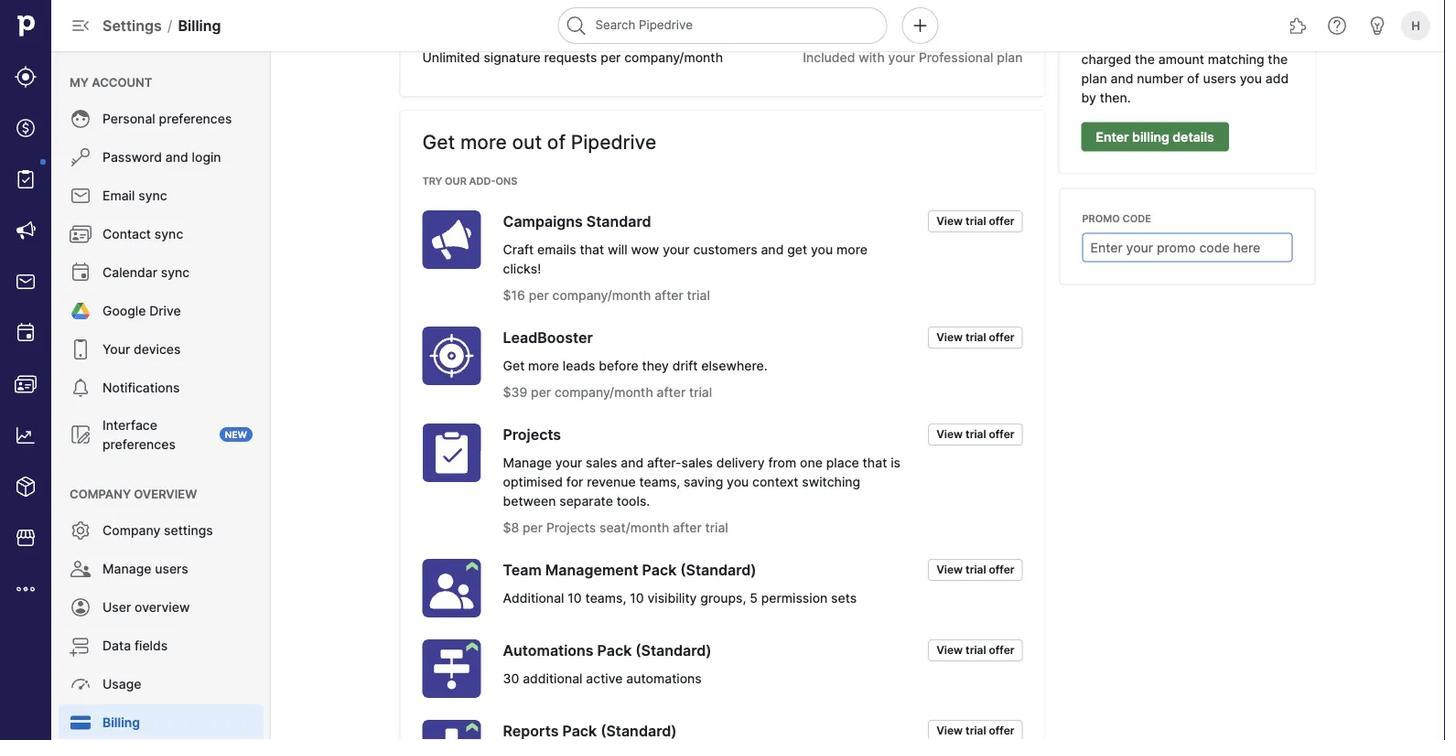 Task type: vqa. For each thing, say whether or not it's contained in the screenshot.
field
no



Task type: describe. For each thing, give the bounding box(es) containing it.
view for automations pack (standard)
[[937, 644, 963, 657]]

once
[[1081, 32, 1114, 48]]

color undefined image up "campaigns" image
[[15, 168, 37, 190]]

6 icon image from the top
[[422, 720, 481, 741]]

preferences for interface
[[103, 437, 176, 452]]

data fields
[[103, 638, 168, 654]]

quick help image
[[1326, 15, 1348, 37]]

view trial offer button for automations pack (standard)
[[928, 640, 1023, 662]]

user overview
[[103, 600, 190, 616]]

code
[[1123, 212, 1151, 224]]

1 horizontal spatial billing
[[178, 16, 221, 34]]

after-
[[647, 455, 682, 470]]

h
[[1412, 18, 1420, 32]]

color undefined image for data fields
[[70, 635, 92, 657]]

wow
[[631, 242, 659, 257]]

email
[[103, 188, 135, 204]]

of inside once your trial ends you will be charged the amount matching the plan and number of users you add by then.
[[1187, 71, 1200, 87]]

personal preferences
[[103, 111, 232, 127]]

switching
[[802, 474, 861, 490]]

per for $39
[[531, 384, 551, 400]]

icon image for projects
[[422, 424, 481, 482]]

home image
[[12, 12, 39, 39]]

manage your sales and after-sales delivery from one place that is optimised for revenue teams, saving you context switching between separate tools.
[[503, 455, 901, 509]]

settings
[[103, 16, 162, 34]]

matching
[[1208, 52, 1265, 67]]

icon image for leadbooster
[[422, 327, 481, 385]]

color undefined image for personal preferences
[[70, 108, 92, 130]]

manage users
[[103, 562, 188, 577]]

offer for campaigns standard
[[989, 215, 1015, 228]]

0 horizontal spatial plan
[[997, 49, 1023, 65]]

$8
[[503, 520, 519, 535]]

separate
[[560, 493, 613, 509]]

included
[[803, 49, 855, 65]]

2 10 from the left
[[630, 590, 644, 606]]

/
[[167, 16, 173, 34]]

offer for automations pack (standard)
[[989, 644, 1015, 657]]

campaigns image
[[15, 220, 37, 242]]

new
[[225, 429, 247, 440]]

team
[[503, 561, 542, 579]]

will inside once your trial ends you will be charged the amount matching the plan and number of users you add by then.
[[1233, 32, 1253, 48]]

ends
[[1174, 32, 1204, 48]]

color undefined image inside notifications "link"
[[70, 377, 92, 399]]

1 vertical spatial projects
[[546, 520, 596, 535]]

0 vertical spatial (standard)
[[680, 561, 757, 579]]

email sync link
[[59, 178, 264, 214]]

groups,
[[701, 590, 746, 606]]

try our add-ons
[[422, 175, 518, 187]]

view trial offer for campaigns standard
[[937, 215, 1015, 228]]

usage
[[103, 677, 141, 692]]

delivery
[[716, 455, 765, 470]]

your inside the manage your sales and after-sales delivery from one place that is optimised for revenue teams, saving you context switching between separate tools.
[[555, 455, 582, 470]]

icon image for campaigns standard
[[422, 211, 481, 269]]

billing link
[[59, 705, 264, 741]]

color undefined image for your
[[70, 339, 92, 361]]

color undefined image for email
[[70, 185, 92, 207]]

color undefined image for company settings
[[70, 520, 92, 542]]

optimised
[[503, 474, 563, 490]]

1 the from the left
[[1135, 52, 1155, 67]]

more for get more out of pipedrive
[[460, 130, 507, 154]]

email sync
[[103, 188, 167, 204]]

calendar sync
[[103, 265, 190, 281]]

automations
[[626, 671, 702, 687]]

company for company overview
[[70, 487, 131, 501]]

details
[[1173, 129, 1214, 145]]

place
[[826, 455, 859, 470]]

out
[[512, 130, 542, 154]]

unlimited
[[422, 49, 480, 65]]

signature
[[484, 49, 541, 65]]

get
[[787, 242, 807, 257]]

1 10 from the left
[[568, 590, 582, 606]]

your inside craft emails that will wow your customers and get you more clicks!
[[663, 242, 690, 257]]

h button
[[1398, 7, 1434, 44]]

manage for manage your sales and after-sales delivery from one place that is optimised for revenue teams, saving you context switching between separate tools.
[[503, 455, 552, 470]]

leads
[[563, 358, 595, 373]]

color undefined image for user overview
[[70, 597, 92, 619]]

sales inbox image
[[15, 271, 37, 293]]

once your trial ends you will be charged the amount matching the plan and number of users you add by then.
[[1081, 32, 1289, 106]]

view trial offer button for projects
[[928, 424, 1023, 446]]

automations pack (standard)
[[503, 642, 712, 660]]

from
[[768, 455, 797, 470]]

deals image
[[15, 117, 37, 139]]

and inside once your trial ends you will be charged the amount matching the plan and number of users you add by then.
[[1111, 71, 1134, 87]]

per for $16
[[529, 287, 549, 303]]

settings
[[164, 523, 213, 539]]

contact sync link
[[59, 216, 264, 253]]

customers
[[693, 242, 758, 257]]

view trial offer button for leadbooster
[[928, 327, 1023, 349]]

seat/month
[[600, 520, 669, 535]]

enter billing details link
[[1081, 122, 1229, 151]]

additional
[[503, 590, 564, 606]]

pack for reports pack (standard)
[[562, 722, 597, 740]]

company for company settings
[[103, 523, 160, 539]]

contacts image
[[15, 373, 37, 395]]

automations
[[503, 642, 594, 660]]

0 horizontal spatial teams,
[[585, 590, 626, 606]]

overview for company overview
[[134, 487, 197, 501]]

menu toggle image
[[70, 15, 92, 37]]

devices
[[134, 342, 181, 357]]

your devices link
[[59, 331, 264, 368]]

color undefined image for password
[[70, 146, 92, 168]]

view for team management pack (standard)
[[937, 563, 963, 577]]

view for projects
[[937, 428, 963, 441]]

will inside craft emails that will wow your customers and get you more clicks!
[[608, 242, 628, 257]]

billing inside menu item
[[103, 715, 140, 731]]

active
[[586, 671, 623, 687]]

calendar
[[103, 265, 157, 281]]

your inside once your trial ends you will be charged the amount matching the plan and number of users you add by then.
[[1117, 32, 1144, 48]]

view trial offer for leadbooster
[[937, 331, 1015, 344]]

craft
[[503, 242, 534, 257]]

your
[[103, 342, 130, 357]]

offer for projects
[[989, 428, 1015, 441]]

30
[[503, 671, 519, 687]]

color undefined image for calendar
[[70, 262, 92, 284]]

$16 per company/month after trial
[[503, 287, 710, 303]]

sync for email sync
[[138, 188, 167, 204]]

login
[[192, 150, 221, 165]]

1 sales from the left
[[586, 455, 617, 470]]

overview for user overview
[[135, 600, 190, 616]]

contact sync
[[103, 227, 183, 242]]

view for campaigns standard
[[937, 215, 963, 228]]

additional 10 teams, 10 visibility groups, 5 permission sets
[[503, 590, 857, 606]]

context
[[752, 474, 799, 490]]

is
[[891, 455, 901, 470]]

requests
[[544, 49, 597, 65]]

password and login link
[[59, 139, 264, 176]]

color undefined image inside usage link
[[70, 674, 92, 696]]

your right the with
[[888, 49, 915, 65]]

fields
[[134, 638, 168, 654]]

our
[[445, 175, 467, 187]]

leadbooster
[[503, 329, 593, 346]]

number
[[1137, 71, 1184, 87]]

color undefined image for manage users
[[70, 558, 92, 580]]

google drive link
[[59, 293, 264, 330]]

and left login at the left top of page
[[166, 150, 188, 165]]

data fields link
[[59, 628, 264, 665]]

revenue
[[587, 474, 636, 490]]



Task type: locate. For each thing, give the bounding box(es) containing it.
manage for manage users
[[103, 562, 151, 577]]

get for get more leads before they drift elsewhere.
[[503, 358, 525, 373]]

products image
[[15, 476, 37, 498]]

per for $8
[[523, 520, 543, 535]]

1 vertical spatial (standard)
[[635, 642, 712, 660]]

elsewhere.
[[701, 358, 768, 373]]

team management pack (standard)
[[503, 561, 757, 579]]

2 the from the left
[[1268, 52, 1288, 67]]

color undefined image left contact
[[70, 223, 92, 245]]

1 horizontal spatial of
[[1187, 71, 1200, 87]]

will left wow at the top left of page
[[608, 242, 628, 257]]

company/month for $16 per company/month after trial
[[552, 287, 651, 303]]

projects down 'separate'
[[546, 520, 596, 535]]

view trial offer for automations pack (standard)
[[937, 644, 1015, 657]]

color undefined image right contacts icon
[[70, 377, 92, 399]]

1 vertical spatial after
[[657, 384, 686, 400]]

view for leadbooster
[[937, 331, 963, 344]]

preferences down interface
[[103, 437, 176, 452]]

1 view trial offer from the top
[[937, 215, 1015, 228]]

1 horizontal spatial manage
[[503, 455, 552, 470]]

of right the out in the left of the page
[[547, 130, 566, 154]]

1 view trial offer button from the top
[[928, 211, 1023, 232]]

overview down manage users link
[[135, 600, 190, 616]]

after down drift
[[657, 384, 686, 400]]

enter billing details
[[1096, 129, 1214, 145]]

color undefined image inside manage users link
[[70, 558, 92, 580]]

manage users link
[[59, 551, 264, 588]]

Enter your promo code here text field
[[1082, 233, 1293, 262]]

per
[[601, 49, 621, 65], [529, 287, 549, 303], [531, 384, 551, 400], [523, 520, 543, 535]]

0 horizontal spatial of
[[547, 130, 566, 154]]

0 horizontal spatial billing
[[103, 715, 140, 731]]

company/month down search pipedrive field
[[624, 49, 723, 65]]

1 view from the top
[[937, 215, 963, 228]]

users inside once your trial ends you will be charged the amount matching the plan and number of users you add by then.
[[1203, 71, 1237, 87]]

company/month for $39 per company/month after trial
[[555, 384, 653, 400]]

view trial offer for projects
[[937, 428, 1015, 441]]

1 horizontal spatial get
[[503, 358, 525, 373]]

color undefined image down usage link
[[70, 712, 92, 734]]

1 vertical spatial preferences
[[103, 437, 176, 452]]

9 color undefined image from the top
[[70, 674, 92, 696]]

1 vertical spatial that
[[863, 455, 887, 470]]

2 vertical spatial after
[[673, 520, 702, 535]]

sets
[[831, 590, 857, 606]]

sync inside 'link'
[[138, 188, 167, 204]]

more
[[460, 130, 507, 154], [837, 242, 868, 257], [528, 358, 559, 373]]

icon image left $39
[[422, 327, 481, 385]]

company settings link
[[59, 513, 264, 549]]

company overview
[[70, 487, 197, 501]]

and
[[1111, 71, 1134, 87], [166, 150, 188, 165], [761, 242, 784, 257], [621, 455, 644, 470]]

0 horizontal spatial manage
[[103, 562, 151, 577]]

clicks!
[[503, 261, 541, 276]]

2 vertical spatial more
[[528, 358, 559, 373]]

0 horizontal spatial will
[[608, 242, 628, 257]]

color undefined image
[[70, 146, 92, 168], [70, 185, 92, 207], [70, 223, 92, 245], [70, 262, 92, 284], [70, 300, 92, 322], [70, 339, 92, 361], [70, 377, 92, 399], [70, 424, 92, 446], [70, 674, 92, 696], [70, 712, 92, 734]]

view trial offer button
[[928, 211, 1023, 232], [928, 327, 1023, 349], [928, 424, 1023, 446], [928, 559, 1023, 581], [928, 640, 1023, 662], [928, 720, 1023, 741]]

view trial offer for reports pack (standard)
[[937, 724, 1015, 738]]

drive
[[149, 303, 181, 319]]

1 vertical spatial billing
[[103, 715, 140, 731]]

management
[[545, 561, 639, 579]]

1 offer from the top
[[989, 215, 1015, 228]]

your up for
[[555, 455, 582, 470]]

that left is
[[863, 455, 887, 470]]

1 horizontal spatial teams,
[[639, 474, 680, 490]]

promo
[[1082, 212, 1120, 224]]

drift
[[673, 358, 698, 373]]

trial inside once your trial ends you will be charged the amount matching the plan and number of users you add by then.
[[1148, 32, 1171, 48]]

that inside the manage your sales and after-sales delivery from one place that is optimised for revenue teams, saving you context switching between separate tools.
[[863, 455, 887, 470]]

add
[[1266, 71, 1289, 87]]

4 icon image from the top
[[422, 559, 481, 618]]

3 offer from the top
[[989, 428, 1015, 441]]

pack up visibility
[[642, 561, 677, 579]]

1 vertical spatial of
[[547, 130, 566, 154]]

will up matching
[[1233, 32, 1253, 48]]

30 additional active automations
[[503, 671, 702, 687]]

5 icon image from the top
[[422, 640, 481, 698]]

per right requests
[[601, 49, 621, 65]]

6 view trial offer from the top
[[937, 724, 1015, 738]]

8 color undefined image from the top
[[70, 424, 92, 446]]

activities image
[[15, 322, 37, 344]]

users up user overview link
[[155, 562, 188, 577]]

and inside the manage your sales and after-sales delivery from one place that is optimised for revenue teams, saving you context switching between separate tools.
[[621, 455, 644, 470]]

and left get
[[761, 242, 784, 257]]

2 horizontal spatial more
[[837, 242, 868, 257]]

get up try
[[422, 130, 455, 154]]

the
[[1135, 52, 1155, 67], [1268, 52, 1288, 67]]

teams, down after-
[[639, 474, 680, 490]]

interface
[[103, 417, 157, 433]]

6 view trial offer button from the top
[[928, 720, 1023, 741]]

4 view trial offer from the top
[[937, 563, 1015, 577]]

between
[[503, 493, 556, 509]]

3 color undefined image from the top
[[70, 223, 92, 245]]

color undefined image for interface
[[70, 424, 92, 446]]

color undefined image for contact
[[70, 223, 92, 245]]

offer for leadbooster
[[989, 331, 1015, 344]]

view for reports pack (standard)
[[937, 724, 963, 738]]

teams, inside the manage your sales and after-sales delivery from one place that is optimised for revenue teams, saving you context switching between separate tools.
[[639, 474, 680, 490]]

preferences
[[159, 111, 232, 127], [103, 437, 176, 452]]

teams,
[[639, 474, 680, 490], [585, 590, 626, 606]]

0 vertical spatial sync
[[138, 188, 167, 204]]

0 vertical spatial plan
[[997, 49, 1023, 65]]

amount
[[1159, 52, 1205, 67]]

and inside craft emails that will wow your customers and get you more clicks!
[[761, 242, 784, 257]]

you up matching
[[1207, 32, 1230, 48]]

7 color undefined image from the top
[[70, 377, 92, 399]]

0 horizontal spatial more
[[460, 130, 507, 154]]

$39
[[503, 384, 527, 400]]

0 vertical spatial billing
[[178, 16, 221, 34]]

get more out of pipedrive
[[422, 130, 657, 154]]

2 vertical spatial sync
[[161, 265, 190, 281]]

billing right /
[[178, 16, 221, 34]]

per right $8
[[523, 520, 543, 535]]

pack for automations pack (standard)
[[597, 642, 632, 660]]

add-
[[469, 175, 496, 187]]

color undefined image left google
[[70, 300, 92, 322]]

the up add
[[1268, 52, 1288, 67]]

$8 per projects seat/month after trial
[[503, 520, 728, 535]]

3 view from the top
[[937, 428, 963, 441]]

you right get
[[811, 242, 833, 257]]

overview
[[134, 487, 197, 501], [135, 600, 190, 616]]

be
[[1256, 32, 1272, 48]]

sales up saving
[[682, 455, 713, 470]]

5 view trial offer from the top
[[937, 644, 1015, 657]]

color undefined image inside 'your devices' link
[[70, 339, 92, 361]]

pack right reports
[[562, 722, 597, 740]]

view
[[937, 215, 963, 228], [937, 331, 963, 344], [937, 428, 963, 441], [937, 563, 963, 577], [937, 644, 963, 657], [937, 724, 963, 738]]

get more leads before they drift elsewhere.
[[503, 358, 768, 373]]

enter
[[1096, 129, 1129, 145]]

you down delivery
[[727, 474, 749, 490]]

plan right professional
[[997, 49, 1023, 65]]

color undefined image inside contact sync link
[[70, 223, 92, 245]]

2 vertical spatial company/month
[[555, 384, 653, 400]]

icon image left team
[[422, 559, 481, 618]]

overview up company settings 'link' on the left bottom of the page
[[134, 487, 197, 501]]

0 vertical spatial teams,
[[639, 474, 680, 490]]

1 vertical spatial pack
[[597, 642, 632, 660]]

overview inside user overview link
[[135, 600, 190, 616]]

interface preferences
[[103, 417, 176, 452]]

craft emails that will wow your customers and get you more clicks!
[[503, 242, 868, 276]]

more right get
[[837, 242, 868, 257]]

menu containing personal preferences
[[51, 51, 271, 741]]

offer for reports pack (standard)
[[989, 724, 1015, 738]]

more up add-
[[460, 130, 507, 154]]

1 horizontal spatial the
[[1268, 52, 1288, 67]]

view trial offer for team management pack (standard)
[[937, 563, 1015, 577]]

view trial offer button for campaigns standard
[[928, 211, 1023, 232]]

2 view from the top
[[937, 331, 963, 344]]

icon image
[[422, 211, 481, 269], [422, 327, 481, 385], [422, 424, 481, 482], [422, 559, 481, 618], [422, 640, 481, 698], [422, 720, 481, 741]]

billing down usage
[[103, 715, 140, 731]]

4 color undefined image from the top
[[70, 262, 92, 284]]

0 horizontal spatial 10
[[568, 590, 582, 606]]

of
[[1187, 71, 1200, 87], [547, 130, 566, 154]]

view trial offer button for team management pack (standard)
[[928, 559, 1023, 581]]

1 horizontal spatial more
[[528, 358, 559, 373]]

1 horizontal spatial plan
[[1081, 71, 1107, 87]]

after down the manage your sales and after-sales delivery from one place that is optimised for revenue teams, saving you context switching between separate tools.
[[673, 520, 702, 535]]

marketplace image
[[15, 527, 37, 549]]

color undefined image right marketplace icon
[[70, 520, 92, 542]]

10 down team management pack (standard)
[[630, 590, 644, 606]]

permission
[[761, 590, 828, 606]]

reports pack (standard)
[[503, 722, 677, 740]]

0 vertical spatial preferences
[[159, 111, 232, 127]]

0 vertical spatial more
[[460, 130, 507, 154]]

$16
[[503, 287, 525, 303]]

1 horizontal spatial that
[[863, 455, 887, 470]]

additional
[[523, 671, 583, 687]]

color undefined image right more image
[[70, 558, 92, 580]]

more inside craft emails that will wow your customers and get you more clicks!
[[837, 242, 868, 257]]

3 view trial offer from the top
[[937, 428, 1015, 441]]

1 vertical spatial company
[[103, 523, 160, 539]]

then.
[[1100, 90, 1131, 106]]

0 vertical spatial overview
[[134, 487, 197, 501]]

1 vertical spatial teams,
[[585, 590, 626, 606]]

preferences for personal
[[159, 111, 232, 127]]

2 view trial offer button from the top
[[928, 327, 1023, 349]]

pack
[[642, 561, 677, 579], [597, 642, 632, 660], [562, 722, 597, 740]]

1 vertical spatial more
[[837, 242, 868, 257]]

color undefined image left calendar
[[70, 262, 92, 284]]

color undefined image inside the data fields link
[[70, 635, 92, 657]]

icon image left reports
[[422, 720, 481, 741]]

your
[[1117, 32, 1144, 48], [888, 49, 915, 65], [663, 242, 690, 257], [555, 455, 582, 470]]

0 vertical spatial company
[[70, 487, 131, 501]]

sync up 'calendar sync' link
[[155, 227, 183, 242]]

billing menu item
[[51, 705, 271, 741]]

company up company settings
[[70, 487, 131, 501]]

color undefined image inside company settings 'link'
[[70, 520, 92, 542]]

leads image
[[15, 66, 37, 88]]

1 color undefined image from the top
[[70, 146, 92, 168]]

icon image down our
[[422, 211, 481, 269]]

they
[[642, 358, 669, 373]]

your right wow at the top left of page
[[663, 242, 690, 257]]

0 vertical spatial get
[[422, 130, 455, 154]]

charged
[[1081, 52, 1132, 67]]

billing
[[178, 16, 221, 34], [103, 715, 140, 731]]

get for get more out of pipedrive
[[422, 130, 455, 154]]

you inside the manage your sales and after-sales delivery from one place that is optimised for revenue teams, saving you context switching between separate tools.
[[727, 474, 749, 490]]

my account
[[70, 75, 152, 89]]

1 horizontal spatial sales
[[682, 455, 713, 470]]

sync for contact sync
[[155, 227, 183, 242]]

teams, down management
[[585, 590, 626, 606]]

notifications
[[103, 380, 180, 396]]

(standard) for reports pack (standard)
[[601, 722, 677, 740]]

0 horizontal spatial that
[[580, 242, 604, 257]]

color undefined image left usage
[[70, 674, 92, 696]]

plan
[[997, 49, 1023, 65], [1081, 71, 1107, 87]]

usage link
[[59, 666, 264, 703]]

4 offer from the top
[[989, 563, 1015, 577]]

color undefined image inside user overview link
[[70, 597, 92, 619]]

company down company overview
[[103, 523, 160, 539]]

saving
[[684, 474, 723, 490]]

icon image for team management pack (standard)
[[422, 559, 481, 618]]

trial
[[1148, 32, 1171, 48], [966, 215, 986, 228], [687, 287, 710, 303], [966, 331, 986, 344], [689, 384, 712, 400], [966, 428, 986, 441], [705, 520, 728, 535], [966, 563, 986, 577], [966, 644, 986, 657], [966, 724, 986, 738]]

icon image for automations pack (standard)
[[422, 640, 481, 698]]

more down leadbooster
[[528, 358, 559, 373]]

(standard) up "automations"
[[635, 642, 712, 660]]

and up revenue
[[621, 455, 644, 470]]

6 color undefined image from the top
[[70, 339, 92, 361]]

your up the charged
[[1117, 32, 1144, 48]]

0 horizontal spatial users
[[155, 562, 188, 577]]

after for $39 per company/month after trial
[[657, 384, 686, 400]]

user
[[103, 600, 131, 616]]

$39 per company/month after trial
[[503, 384, 712, 400]]

manage up user
[[103, 562, 151, 577]]

quick add image
[[909, 15, 931, 37]]

by
[[1081, 90, 1096, 106]]

one
[[800, 455, 823, 470]]

after down craft emails that will wow your customers and get you more clicks!
[[655, 287, 684, 303]]

4 view trial offer button from the top
[[928, 559, 1023, 581]]

1 vertical spatial users
[[155, 562, 188, 577]]

more image
[[15, 578, 37, 600]]

sync right the email
[[138, 188, 167, 204]]

0 vertical spatial manage
[[503, 455, 552, 470]]

pack up active
[[597, 642, 632, 660]]

2 icon image from the top
[[422, 327, 481, 385]]

that inside craft emails that will wow your customers and get you more clicks!
[[580, 242, 604, 257]]

with
[[859, 49, 885, 65]]

the up number
[[1135, 52, 1155, 67]]

Search Pipedrive field
[[558, 7, 887, 44]]

included with your professional plan
[[803, 49, 1023, 65]]

you down matching
[[1240, 71, 1262, 87]]

campaigns
[[503, 212, 583, 230]]

3 view trial offer button from the top
[[928, 424, 1023, 446]]

(standard) up the groups, on the bottom of page
[[680, 561, 757, 579]]

2 vertical spatial pack
[[562, 722, 597, 740]]

insights image
[[15, 425, 37, 447]]

emails
[[537, 242, 576, 257]]

(standard) down "automations"
[[601, 722, 677, 740]]

that down campaigns standard
[[580, 242, 604, 257]]

offer for team management pack (standard)
[[989, 563, 1015, 577]]

2 vertical spatial (standard)
[[601, 722, 677, 740]]

sales assistant image
[[1367, 15, 1389, 37]]

0 horizontal spatial get
[[422, 130, 455, 154]]

5 view from the top
[[937, 644, 963, 657]]

5 color undefined image from the top
[[70, 300, 92, 322]]

0 vertical spatial pack
[[642, 561, 677, 579]]

0 vertical spatial company/month
[[624, 49, 723, 65]]

color undefined image left the email
[[70, 185, 92, 207]]

preferences inside "link"
[[159, 111, 232, 127]]

1 vertical spatial get
[[503, 358, 525, 373]]

0 vertical spatial users
[[1203, 71, 1237, 87]]

sales up revenue
[[586, 455, 617, 470]]

6 offer from the top
[[989, 724, 1015, 738]]

color undefined image left interface
[[70, 424, 92, 446]]

color undefined image left password
[[70, 146, 92, 168]]

view trial offer button for reports pack (standard)
[[928, 720, 1023, 741]]

notifications link
[[59, 370, 264, 406]]

3 icon image from the top
[[422, 424, 481, 482]]

0 vertical spatial after
[[655, 287, 684, 303]]

you inside craft emails that will wow your customers and get you more clicks!
[[811, 242, 833, 257]]

company/month down wow at the top left of page
[[552, 287, 651, 303]]

per right $16
[[529, 287, 549, 303]]

(standard) for automations pack (standard)
[[635, 642, 712, 660]]

per right $39
[[531, 384, 551, 400]]

color undefined image down my
[[70, 108, 92, 130]]

sync up the drive
[[161, 265, 190, 281]]

color undefined image inside 'calendar sync' link
[[70, 262, 92, 284]]

0 horizontal spatial the
[[1135, 52, 1155, 67]]

unlimited signature requests per company/month
[[422, 49, 723, 65]]

0 horizontal spatial sales
[[586, 455, 617, 470]]

plan inside once your trial ends you will be charged the amount matching the plan and number of users you add by then.
[[1081, 71, 1107, 87]]

1 icon image from the top
[[422, 211, 481, 269]]

2 color undefined image from the top
[[70, 185, 92, 207]]

color undefined image for google
[[70, 300, 92, 322]]

menu
[[0, 0, 51, 741], [51, 51, 271, 741]]

sales
[[586, 455, 617, 470], [682, 455, 713, 470]]

color undefined image inside personal preferences "link"
[[70, 108, 92, 130]]

company inside 'link'
[[103, 523, 160, 539]]

company/month down before
[[555, 384, 653, 400]]

5 view trial offer button from the top
[[928, 640, 1023, 662]]

0 vertical spatial of
[[1187, 71, 1200, 87]]

more for get more leads before they drift elsewhere.
[[528, 358, 559, 373]]

icon image left optimised at the bottom left of page
[[422, 424, 481, 482]]

of down amount
[[1187, 71, 1200, 87]]

google
[[103, 303, 146, 319]]

manage up optimised at the bottom left of page
[[503, 455, 552, 470]]

plan up by
[[1081, 71, 1107, 87]]

1 horizontal spatial users
[[1203, 71, 1237, 87]]

color undefined image left user
[[70, 597, 92, 619]]

sync for calendar sync
[[161, 265, 190, 281]]

preferences up login at the left top of page
[[159, 111, 232, 127]]

icon image left 30
[[422, 640, 481, 698]]

2 offer from the top
[[989, 331, 1015, 344]]

2 sales from the left
[[682, 455, 713, 470]]

color undefined image left your
[[70, 339, 92, 361]]

1 vertical spatial overview
[[135, 600, 190, 616]]

color undefined image inside 'password and login' link
[[70, 146, 92, 168]]

color undefined image inside google drive link
[[70, 300, 92, 322]]

users down matching
[[1203, 71, 1237, 87]]

manage inside the manage your sales and after-sales delivery from one place that is optimised for revenue teams, saving you context switching between separate tools.
[[503, 455, 552, 470]]

1 horizontal spatial will
[[1233, 32, 1253, 48]]

projects down $39
[[503, 426, 561, 443]]

color undefined image inside billing link
[[70, 712, 92, 734]]

tools.
[[617, 493, 650, 509]]

1 vertical spatial company/month
[[552, 287, 651, 303]]

10
[[568, 590, 582, 606], [630, 590, 644, 606]]

ons
[[496, 175, 518, 187]]

pipedrive
[[571, 130, 657, 154]]

0 vertical spatial projects
[[503, 426, 561, 443]]

10 color undefined image from the top
[[70, 712, 92, 734]]

color undefined image
[[70, 108, 92, 130], [15, 168, 37, 190], [70, 520, 92, 542], [70, 558, 92, 580], [70, 597, 92, 619], [70, 635, 92, 657]]

0 vertical spatial that
[[580, 242, 604, 257]]

personal
[[103, 111, 155, 127]]

and up then.
[[1111, 71, 1134, 87]]

1 vertical spatial sync
[[155, 227, 183, 242]]

get
[[422, 130, 455, 154], [503, 358, 525, 373]]

1 horizontal spatial 10
[[630, 590, 644, 606]]

1 vertical spatial manage
[[103, 562, 151, 577]]

color undefined image left data
[[70, 635, 92, 657]]

get up $39
[[503, 358, 525, 373]]

6 view from the top
[[937, 724, 963, 738]]

0 vertical spatial will
[[1233, 32, 1253, 48]]

calendar sync link
[[59, 254, 264, 291]]

10 down management
[[568, 590, 582, 606]]

my
[[70, 75, 89, 89]]

will
[[1233, 32, 1253, 48], [608, 242, 628, 257]]

2 view trial offer from the top
[[937, 331, 1015, 344]]

after for $16 per company/month after trial
[[655, 287, 684, 303]]

5 offer from the top
[[989, 644, 1015, 657]]

color undefined image inside the email sync 'link'
[[70, 185, 92, 207]]

1 vertical spatial will
[[608, 242, 628, 257]]

your devices
[[103, 342, 181, 357]]

1 vertical spatial plan
[[1081, 71, 1107, 87]]

4 view from the top
[[937, 563, 963, 577]]



